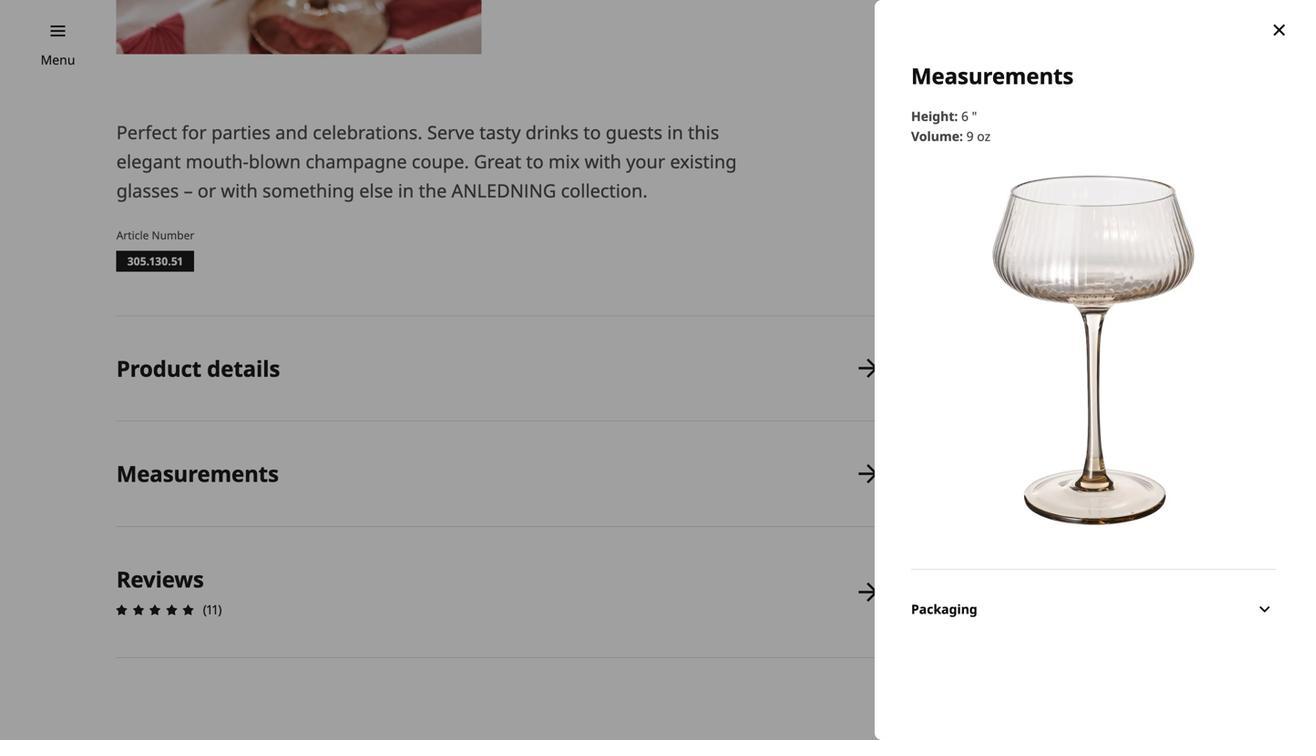 Task type: describe. For each thing, give the bounding box(es) containing it.
to right drinks
[[583, 120, 601, 145]]

packaging
[[911, 601, 977, 618]]

earn 5% in rewards at ikea using the ikea visa credit card*. details > button
[[938, 235, 1239, 268]]

oz
[[977, 127, 991, 145]]

in inside earn 5% in rewards at ikea using the ikea visa credit card*. details >
[[984, 235, 995, 250]]

packaging button
[[911, 569, 1276, 650]]

0 vertical spatial il
[[1132, 423, 1143, 441]]

drinks
[[525, 120, 579, 145]]

mix
[[548, 149, 580, 174]]

coupe.
[[412, 149, 469, 174]]

in for in store
[[986, 466, 999, 484]]

details
[[207, 354, 280, 383]]

0 horizontal spatial in
[[398, 178, 414, 203]]

(11) for the review: 4.9 out of 5 stars. total reviews: 11 image in list
[[203, 601, 222, 619]]

0 vertical spatial :
[[954, 107, 958, 125]]

in stock at schaumburg, il
[[986, 486, 1144, 504]]

reviews
[[116, 565, 204, 594]]

review: 4.9 out of 5 stars. total reviews: 11 image inside list
[[111, 599, 199, 621]]

to left mix
[[526, 149, 544, 174]]

perfect
[[116, 120, 177, 145]]

details
[[975, 252, 1013, 267]]

menu
[[41, 51, 75, 68]]

product details
[[116, 354, 280, 383]]

parties
[[211, 120, 271, 145]]

height : 6 " volume : 9 oz
[[911, 107, 991, 145]]

earn
[[938, 235, 963, 250]]

glasses
[[116, 178, 179, 203]]

serve
[[427, 120, 475, 145]]

60126 button
[[953, 329, 1224, 392]]

product details heading
[[116, 354, 280, 383]]

rewards
[[998, 235, 1042, 250]]

add
[[1114, 567, 1139, 584]]

2 ikea from the left
[[1140, 235, 1165, 250]]

review: 4.9 out of 5 stars. total reviews: 11 image inside the (11) 'button'
[[938, 200, 1021, 222]]

to left the get
[[969, 298, 982, 315]]

"
[[972, 107, 977, 125]]

collection.
[[561, 178, 648, 203]]

change
[[1159, 298, 1205, 315]]

1 vertical spatial :
[[959, 127, 963, 145]]

and
[[275, 120, 308, 145]]

measurements inside button
[[116, 459, 279, 489]]

anledning champagne coupe, light brown,
[[938, 108, 1161, 150]]

this
[[688, 120, 719, 145]]

measurements inside dialog
[[911, 61, 1074, 91]]

0 vertical spatial schaumburg, il button
[[1049, 423, 1143, 441]]

celebrations.
[[313, 120, 423, 145]]

0 vertical spatial with
[[585, 149, 621, 174]]

–
[[184, 178, 193, 203]]

1 vertical spatial schaumburg, il button
[[1051, 486, 1144, 504]]

in for in stock at schaumburg, il
[[986, 486, 998, 504]]

stock
[[1001, 486, 1032, 504]]

card*.
[[938, 252, 972, 267]]

champagne
[[938, 130, 1021, 150]]

(11) for the review: 4.9 out of 5 stars. total reviews: 11 image within the (11) 'button'
[[1024, 202, 1043, 219]]

store for in store
[[1002, 466, 1035, 484]]

champagne
[[306, 149, 407, 174]]

guests
[[606, 120, 662, 145]]

existing
[[670, 149, 737, 174]]

0 horizontal spatial anledning champagne coupe, light brown, 9 oz image
[[116, 0, 481, 54]]

1 vertical spatial schaumburg,
[[1051, 486, 1131, 504]]



Task type: vqa. For each thing, say whether or not it's contained in the screenshot.
Menu button
yes



Task type: locate. For each thing, give the bounding box(es) containing it.
anledning up champagne
[[938, 108, 1025, 128]]

: left 6
[[954, 107, 958, 125]]

number
[[152, 228, 194, 243]]

1 horizontal spatial (11)
[[1024, 202, 1043, 219]]

for
[[182, 120, 207, 145]]

: left the 9 at the right of page
[[959, 127, 963, 145]]

your
[[626, 149, 665, 174]]

0 horizontal spatial the
[[419, 178, 447, 203]]

1 horizontal spatial measurements
[[911, 61, 1074, 91]]

anledning down great
[[452, 178, 556, 203]]

store right change
[[1208, 298, 1239, 315]]

using
[[1086, 235, 1116, 250]]

1 vertical spatial review: 4.9 out of 5 stars. total reviews: 11 image
[[111, 599, 199, 621]]

0 horizontal spatial (11)
[[203, 601, 222, 619]]

add to bag button
[[1057, 550, 1239, 601]]

anledning champagne coupe, light brown, 9 oz image inside measurements dialog
[[911, 168, 1276, 533]]

mouth-
[[186, 149, 249, 174]]

1 horizontal spatial :
[[959, 127, 963, 145]]

schaumburg, up "in stock at schaumburg, il"
[[1049, 423, 1129, 441]]

1 horizontal spatial with
[[585, 149, 621, 174]]

1 horizontal spatial the
[[1119, 235, 1138, 250]]

0 horizontal spatial anledning
[[452, 178, 556, 203]]

with right or
[[221, 178, 258, 203]]

0 vertical spatial (11)
[[1024, 202, 1043, 219]]

the down coupe. on the left top of the page
[[419, 178, 447, 203]]

2 horizontal spatial in
[[984, 235, 995, 250]]

1 horizontal spatial store
[[1208, 298, 1239, 315]]

1 vertical spatial (11)
[[203, 601, 222, 619]]

(11) inside list
[[203, 601, 222, 619]]

2 in from the top
[[986, 486, 998, 504]]

coupe,
[[1025, 130, 1071, 150]]

1 ikea from the left
[[1059, 235, 1083, 250]]

measurements dialog
[[875, 0, 1312, 741]]

visa
[[1168, 235, 1190, 250]]

in right 5%
[[984, 235, 995, 250]]

article number
[[116, 228, 194, 243]]

ikea
[[1059, 235, 1083, 250], [1140, 235, 1165, 250]]

at inside earn 5% in rewards at ikea using the ikea visa credit card*. details >
[[1045, 235, 1056, 250]]

menu button
[[41, 50, 75, 70]]

in right else
[[398, 178, 414, 203]]

reviews heading
[[116, 565, 204, 594]]

credit
[[1193, 235, 1226, 250]]

the inside perfect for parties and celebrations. serve tasty drinks to guests in this elegant mouth-blown champagne coupe. great to mix with your existing glasses – or with something else in the anledning collection.
[[419, 178, 447, 203]]

review: 4.9 out of 5 stars. total reviews: 11 image
[[938, 200, 1021, 222], [111, 599, 199, 621]]

1 vertical spatial measurements
[[116, 459, 279, 489]]

the
[[419, 178, 447, 203], [1119, 235, 1138, 250]]

to inside button
[[1142, 567, 1156, 584]]

in stock at schaumburg, il group
[[986, 486, 1144, 504]]

to
[[583, 120, 601, 145], [526, 149, 544, 174], [969, 298, 982, 315], [1142, 567, 1156, 584]]

schaumburg, il button
[[1049, 423, 1143, 441], [1051, 486, 1144, 504]]

1 in from the top
[[986, 466, 999, 484]]

bag
[[1159, 567, 1183, 584]]

anledning
[[938, 108, 1025, 128], [452, 178, 556, 203]]

light
[[1075, 130, 1105, 150]]

how
[[938, 298, 966, 315]]

anledning inside perfect for parties and celebrations. serve tasty drinks to guests in this elegant mouth-blown champagne coupe. great to mix with your existing glasses – or with something else in the anledning collection.
[[452, 178, 556, 203]]

in
[[667, 120, 683, 145], [398, 178, 414, 203], [984, 235, 995, 250]]

0 vertical spatial at
[[1045, 235, 1056, 250]]

in left stock
[[986, 486, 998, 504]]

>
[[1016, 252, 1022, 267]]

0 vertical spatial measurements
[[911, 61, 1074, 91]]

product
[[116, 354, 201, 383]]

0 horizontal spatial with
[[221, 178, 258, 203]]

1 horizontal spatial ikea
[[1140, 235, 1165, 250]]

305.130.51
[[127, 254, 183, 269]]

1 horizontal spatial anledning champagne coupe, light brown, 9 oz image
[[911, 168, 1276, 533]]

60126
[[1062, 341, 1099, 358]]

list containing product details
[[111, 316, 883, 659]]

in up in stock at schaumburg, il group at the right of the page
[[986, 466, 999, 484]]

schaumburg,
[[1049, 423, 1129, 441], [1051, 486, 1131, 504]]

0 vertical spatial review: 4.9 out of 5 stars. total reviews: 11 image
[[938, 200, 1021, 222]]

anledning champagne coupe, light brown, 9 oz image
[[116, 0, 481, 54], [911, 168, 1276, 533]]

5%
[[965, 235, 982, 250]]

0 vertical spatial anledning
[[938, 108, 1025, 128]]

1 vertical spatial with
[[221, 178, 258, 203]]

at right rewards
[[1045, 235, 1056, 250]]

in left this
[[667, 120, 683, 145]]

1 vertical spatial il
[[1134, 486, 1144, 504]]

schaumburg, il button down schaumburg, il
[[1051, 486, 1144, 504]]

0 horizontal spatial store
[[1002, 466, 1035, 484]]

6
[[961, 107, 969, 125]]

1 vertical spatial in
[[398, 178, 414, 203]]

review: 4.9 out of 5 stars. total reviews: 11 image up 5%
[[938, 200, 1021, 222]]

1 horizontal spatial anledning
[[938, 108, 1025, 128]]

with
[[585, 149, 621, 174], [221, 178, 258, 203]]

anledning inside anledning champagne coupe, light brown,
[[938, 108, 1025, 128]]

0 horizontal spatial :
[[954, 107, 958, 125]]

great
[[474, 149, 521, 174]]

schaumburg, il button up "in stock at schaumburg, il"
[[1049, 423, 1143, 441]]

2 vertical spatial in
[[984, 235, 995, 250]]

1 vertical spatial at
[[1036, 486, 1047, 504]]

review: 4.9 out of 5 stars. total reviews: 11 image down reviews heading
[[111, 599, 199, 621]]

:
[[954, 107, 958, 125], [959, 127, 963, 145]]

store inside button
[[1208, 298, 1239, 315]]

in store
[[986, 466, 1035, 484]]

or
[[198, 178, 216, 203]]

0 vertical spatial schaumburg,
[[1049, 423, 1129, 441]]

store up stock
[[1002, 466, 1035, 484]]

1 horizontal spatial in
[[667, 120, 683, 145]]

0 vertical spatial anledning champagne coupe, light brown, 9 oz image
[[116, 0, 481, 54]]

change store
[[1159, 298, 1239, 315]]

1 vertical spatial anledning
[[452, 178, 556, 203]]

earn 5% in rewards at ikea using the ikea visa credit card*. details >
[[938, 235, 1226, 267]]

it
[[1010, 298, 1019, 315]]

article
[[116, 228, 149, 243]]

ikea left visa
[[1140, 235, 1165, 250]]

1 vertical spatial in
[[986, 486, 998, 504]]

brown,
[[1109, 130, 1157, 150]]

measurements
[[911, 61, 1074, 91], [116, 459, 279, 489]]

1 vertical spatial the
[[1119, 235, 1138, 250]]

(11)
[[1024, 202, 1043, 219], [203, 601, 222, 619]]

0 horizontal spatial measurements
[[116, 459, 279, 489]]

get
[[986, 298, 1007, 315]]

with up collection.
[[585, 149, 621, 174]]

in
[[986, 466, 999, 484], [986, 486, 998, 504]]

(11) up rewards
[[1024, 202, 1043, 219]]

the right the using
[[1119, 235, 1138, 250]]

measurements button
[[116, 422, 883, 526]]

volume
[[911, 127, 959, 145]]

change store button
[[1159, 297, 1239, 317]]

1 vertical spatial store
[[1002, 466, 1035, 484]]

0 vertical spatial in
[[667, 120, 683, 145]]

store for change store
[[1208, 298, 1239, 315]]

il down schaumburg, il
[[1134, 486, 1144, 504]]

height
[[911, 107, 954, 125]]

il
[[1132, 423, 1143, 441], [1134, 486, 1144, 504]]

blown
[[249, 149, 301, 174]]

1 horizontal spatial review: 4.9 out of 5 stars. total reviews: 11 image
[[938, 200, 1021, 222]]

product details button
[[116, 316, 883, 421]]

store
[[1208, 298, 1239, 315], [1002, 466, 1035, 484]]

0 vertical spatial store
[[1208, 298, 1239, 315]]

1 vertical spatial anledning champagne coupe, light brown, 9 oz image
[[911, 168, 1276, 533]]

at right stock
[[1036, 486, 1047, 504]]

how to get it
[[938, 298, 1019, 315]]

something
[[262, 178, 354, 203]]

0 vertical spatial in
[[986, 466, 999, 484]]

(11) button
[[938, 200, 1043, 222]]

ikea left the using
[[1059, 235, 1083, 250]]

il down 60126 button
[[1132, 423, 1143, 441]]

else
[[359, 178, 393, 203]]

perfect for parties and celebrations. serve tasty drinks to guests in this elegant mouth-blown champagne coupe. great to mix with your existing glasses – or with something else in the anledning collection.
[[116, 120, 737, 203]]

elegant
[[116, 149, 181, 174]]

schaumburg, down schaumburg, il
[[1051, 486, 1131, 504]]

(11) inside the (11) 'button'
[[1024, 202, 1043, 219]]

(11) down reviews heading
[[203, 601, 222, 619]]

list
[[111, 316, 883, 659]]

Quantity input value text field
[[981, 550, 1006, 601]]

to left bag at the bottom right of the page
[[1142, 567, 1156, 584]]

0 horizontal spatial ikea
[[1059, 235, 1083, 250]]

the inside earn 5% in rewards at ikea using the ikea visa credit card*. details >
[[1119, 235, 1138, 250]]

measurements heading
[[116, 459, 279, 489]]

9
[[966, 127, 974, 145]]

tasty
[[479, 120, 521, 145]]

0 vertical spatial the
[[419, 178, 447, 203]]

add to bag
[[1114, 567, 1183, 584]]

at
[[1045, 235, 1056, 250], [1036, 486, 1047, 504]]

0 horizontal spatial review: 4.9 out of 5 stars. total reviews: 11 image
[[111, 599, 199, 621]]

schaumburg, il
[[1049, 423, 1143, 441]]



